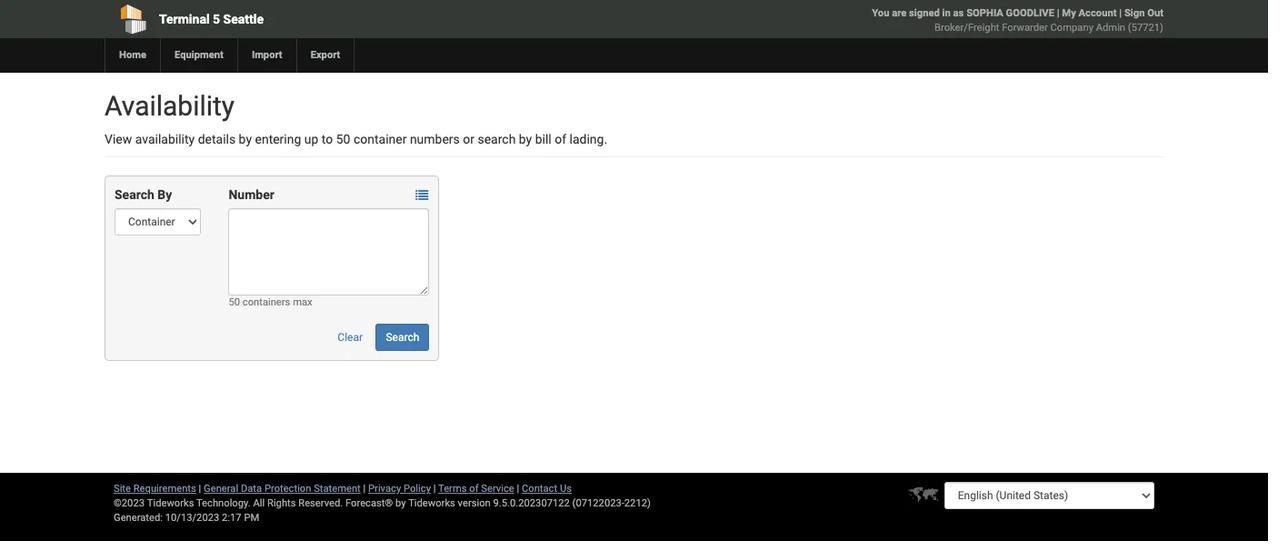 Task type: vqa. For each thing, say whether or not it's contained in the screenshot.
Technology.
yes



Task type: locate. For each thing, give the bounding box(es) containing it.
1 horizontal spatial search
[[386, 331, 420, 344]]

0 horizontal spatial by
[[239, 132, 252, 146]]

search for search by
[[115, 187, 154, 202]]

terminal 5 seattle
[[159, 12, 264, 26]]

terms
[[439, 483, 467, 495]]

home
[[119, 49, 146, 61]]

equipment link
[[160, 38, 237, 73]]

reserved.
[[299, 498, 343, 509]]

search right 'clear' button
[[386, 331, 420, 344]]

search inside button
[[386, 331, 420, 344]]

policy
[[404, 483, 431, 495]]

|
[[1058, 7, 1060, 19], [1120, 7, 1123, 19], [199, 483, 201, 495], [363, 483, 366, 495], [434, 483, 436, 495], [517, 483, 520, 495]]

terms of service link
[[439, 483, 515, 495]]

availability
[[135, 132, 195, 146]]

sign out link
[[1125, 7, 1164, 19]]

5
[[213, 12, 220, 26]]

or
[[463, 132, 475, 146]]

out
[[1148, 7, 1164, 19]]

0 horizontal spatial search
[[115, 187, 154, 202]]

| left 'sign' in the right of the page
[[1120, 7, 1123, 19]]

of up "version"
[[470, 483, 479, 495]]

1 horizontal spatial by
[[396, 498, 406, 509]]

terminal 5 seattle link
[[105, 0, 530, 38]]

search left by
[[115, 187, 154, 202]]

| up 9.5.0.202307122
[[517, 483, 520, 495]]

2:17
[[222, 512, 242, 524]]

0 vertical spatial search
[[115, 187, 154, 202]]

privacy policy link
[[368, 483, 431, 495]]

rights
[[267, 498, 296, 509]]

©2023 tideworks
[[114, 498, 194, 509]]

container
[[354, 132, 407, 146]]

50 left containers
[[229, 297, 240, 308]]

0 vertical spatial of
[[555, 132, 567, 146]]

bill
[[536, 132, 552, 146]]

contact us link
[[522, 483, 572, 495]]

forwarder
[[1003, 22, 1049, 34]]

requirements
[[133, 483, 196, 495]]

sophia
[[967, 7, 1004, 19]]

max
[[293, 297, 313, 308]]

by right the details
[[239, 132, 252, 146]]

by down privacy policy link
[[396, 498, 406, 509]]

by left bill
[[519, 132, 532, 146]]

1 vertical spatial search
[[386, 331, 420, 344]]

1 vertical spatial 50
[[229, 297, 240, 308]]

sign
[[1125, 7, 1146, 19]]

import link
[[237, 38, 296, 73]]

| up tideworks
[[434, 483, 436, 495]]

show list image
[[416, 189, 429, 202]]

signed
[[910, 7, 940, 19]]

of
[[555, 132, 567, 146], [470, 483, 479, 495]]

search for search
[[386, 331, 420, 344]]

of right bill
[[555, 132, 567, 146]]

account
[[1079, 7, 1117, 19]]

are
[[893, 7, 907, 19]]

1 vertical spatial of
[[470, 483, 479, 495]]

home link
[[105, 38, 160, 73]]

by
[[239, 132, 252, 146], [519, 132, 532, 146], [396, 498, 406, 509]]

50
[[336, 132, 351, 146], [229, 297, 240, 308]]

0 horizontal spatial 50
[[229, 297, 240, 308]]

1 horizontal spatial 50
[[336, 132, 351, 146]]

by
[[158, 187, 172, 202]]

export link
[[296, 38, 354, 73]]

you are signed in as sophia goodlive | my account | sign out broker/freight forwarder company admin (57721)
[[873, 7, 1164, 34]]

2212)
[[625, 498, 651, 509]]

search button
[[376, 324, 430, 351]]

equipment
[[175, 49, 224, 61]]

as
[[954, 7, 965, 19]]

0 horizontal spatial of
[[470, 483, 479, 495]]

1 horizontal spatial of
[[555, 132, 567, 146]]

| left general
[[199, 483, 201, 495]]

protection
[[265, 483, 311, 495]]

site requirements link
[[114, 483, 196, 495]]

50 right to
[[336, 132, 351, 146]]

(57721)
[[1129, 22, 1164, 34]]

general data protection statement link
[[204, 483, 361, 495]]

search
[[115, 187, 154, 202], [386, 331, 420, 344]]

up
[[305, 132, 319, 146]]



Task type: describe. For each thing, give the bounding box(es) containing it.
technology.
[[196, 498, 251, 509]]

statement
[[314, 483, 361, 495]]

2 horizontal spatial by
[[519, 132, 532, 146]]

view
[[105, 132, 132, 146]]

containers
[[243, 297, 291, 308]]

service
[[481, 483, 515, 495]]

view availability details by entering up to 50 container numbers or search by bill of lading.
[[105, 132, 608, 146]]

my
[[1063, 7, 1077, 19]]

data
[[241, 483, 262, 495]]

privacy
[[368, 483, 401, 495]]

site requirements | general data protection statement | privacy policy | terms of service | contact us ©2023 tideworks technology. all rights reserved. forecast® by tideworks version 9.5.0.202307122 (07122023-2212) generated: 10/13/2023 2:17 pm
[[114, 483, 651, 524]]

of inside site requirements | general data protection statement | privacy policy | terms of service | contact us ©2023 tideworks technology. all rights reserved. forecast® by tideworks version 9.5.0.202307122 (07122023-2212) generated: 10/13/2023 2:17 pm
[[470, 483, 479, 495]]

import
[[252, 49, 283, 61]]

company
[[1051, 22, 1094, 34]]

| up forecast®
[[363, 483, 366, 495]]

50 containers max
[[229, 297, 313, 308]]

generated:
[[114, 512, 163, 524]]

you
[[873, 7, 890, 19]]

search
[[478, 132, 516, 146]]

to
[[322, 132, 333, 146]]

us
[[560, 483, 572, 495]]

10/13/2023
[[165, 512, 219, 524]]

version
[[458, 498, 491, 509]]

tideworks
[[409, 498, 456, 509]]

availability
[[105, 90, 235, 122]]

clear
[[338, 331, 363, 344]]

clear button
[[328, 324, 373, 351]]

admin
[[1097, 22, 1126, 34]]

general
[[204, 483, 238, 495]]

numbers
[[410, 132, 460, 146]]

lading.
[[570, 132, 608, 146]]

in
[[943, 7, 951, 19]]

terminal
[[159, 12, 210, 26]]

by inside site requirements | general data protection statement | privacy policy | terms of service | contact us ©2023 tideworks technology. all rights reserved. forecast® by tideworks version 9.5.0.202307122 (07122023-2212) generated: 10/13/2023 2:17 pm
[[396, 498, 406, 509]]

9.5.0.202307122
[[494, 498, 570, 509]]

goodlive
[[1007, 7, 1055, 19]]

seattle
[[223, 12, 264, 26]]

broker/freight
[[935, 22, 1000, 34]]

(07122023-
[[573, 498, 625, 509]]

search by
[[115, 187, 172, 202]]

all
[[253, 498, 265, 509]]

number
[[229, 187, 275, 202]]

0 vertical spatial 50
[[336, 132, 351, 146]]

Number text field
[[229, 208, 430, 296]]

pm
[[244, 512, 259, 524]]

site
[[114, 483, 131, 495]]

export
[[311, 49, 341, 61]]

contact
[[522, 483, 558, 495]]

entering
[[255, 132, 301, 146]]

forecast®
[[346, 498, 393, 509]]

details
[[198, 132, 236, 146]]

my account link
[[1063, 7, 1117, 19]]

| left 'my'
[[1058, 7, 1060, 19]]



